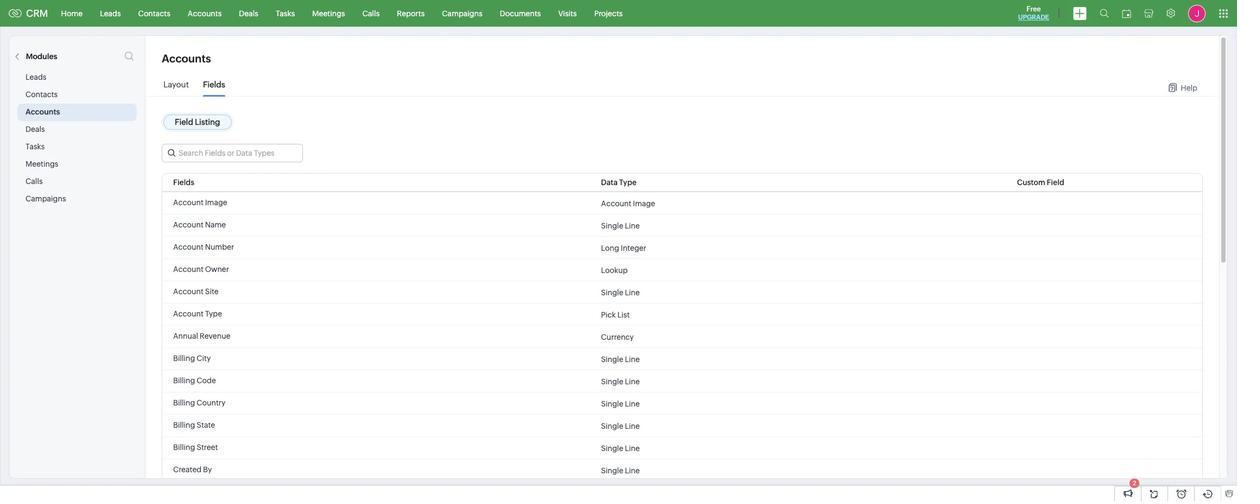 Task type: locate. For each thing, give the bounding box(es) containing it.
7 single line from the top
[[601, 444, 640, 453]]

campaigns
[[442, 9, 483, 18], [26, 194, 66, 203]]

home link
[[52, 0, 91, 26]]

0 vertical spatial type
[[619, 178, 637, 187]]

contacts down modules
[[26, 90, 58, 99]]

8 single from the top
[[601, 466, 624, 475]]

0 horizontal spatial deals
[[26, 125, 45, 134]]

reports
[[397, 9, 425, 18]]

1 vertical spatial meetings
[[26, 160, 58, 168]]

single for code
[[601, 377, 624, 386]]

profile element
[[1182, 0, 1213, 26]]

projects link
[[586, 0, 632, 26]]

account up the "account site"
[[173, 265, 204, 274]]

6 single line from the top
[[601, 422, 640, 430]]

single line
[[601, 221, 640, 230], [601, 288, 640, 297], [601, 355, 640, 364], [601, 377, 640, 386], [601, 399, 640, 408], [601, 422, 640, 430], [601, 444, 640, 453], [601, 466, 640, 475]]

0 horizontal spatial type
[[205, 310, 222, 318]]

1 horizontal spatial meetings
[[312, 9, 345, 18]]

account up account name
[[173, 198, 204, 207]]

billing left the city
[[173, 354, 195, 363]]

billing for billing street
[[173, 443, 195, 452]]

0 vertical spatial deals
[[239, 9, 258, 18]]

2 vertical spatial accounts
[[26, 108, 60, 116]]

single for site
[[601, 288, 624, 297]]

layout
[[163, 80, 189, 89]]

2 line from the top
[[625, 288, 640, 297]]

1 vertical spatial tasks
[[26, 142, 45, 151]]

6 line from the top
[[625, 422, 640, 430]]

4 single line from the top
[[601, 377, 640, 386]]

billing street
[[173, 443, 218, 452]]

1 horizontal spatial type
[[619, 178, 637, 187]]

0 vertical spatial fields
[[203, 80, 225, 89]]

1 vertical spatial calls
[[26, 177, 43, 186]]

line for account name
[[625, 221, 640, 230]]

image up name
[[205, 198, 227, 207]]

billing up billing state
[[173, 399, 195, 407]]

1 billing from the top
[[173, 354, 195, 363]]

created
[[173, 465, 202, 474]]

fields up account name
[[173, 178, 195, 187]]

6 single from the top
[[601, 422, 624, 430]]

account image down data type
[[601, 199, 656, 208]]

created by
[[173, 465, 212, 474]]

create menu image
[[1074, 7, 1087, 20]]

line for account site
[[625, 288, 640, 297]]

7 line from the top
[[625, 444, 640, 453]]

0 vertical spatial campaigns
[[442, 9, 483, 18]]

meetings link
[[304, 0, 354, 26]]

4 line from the top
[[625, 377, 640, 386]]

long integer
[[601, 244, 647, 252]]

fields link
[[203, 80, 225, 97]]

modules
[[26, 52, 57, 61]]

home
[[61, 9, 83, 18]]

3 single from the top
[[601, 355, 624, 364]]

leads down modules
[[26, 73, 46, 81]]

billing left state
[[173, 421, 195, 430]]

7 single from the top
[[601, 444, 624, 453]]

3 line from the top
[[625, 355, 640, 364]]

1 horizontal spatial campaigns
[[442, 9, 483, 18]]

leads link
[[91, 0, 130, 26]]

5 billing from the top
[[173, 443, 195, 452]]

search image
[[1100, 9, 1110, 18]]

name
[[205, 220, 226, 229]]

billing left 'code'
[[173, 376, 195, 385]]

0 horizontal spatial fields
[[173, 178, 195, 187]]

type up revenue
[[205, 310, 222, 318]]

pick
[[601, 310, 616, 319]]

billing for billing state
[[173, 421, 195, 430]]

1 vertical spatial type
[[205, 310, 222, 318]]

leads right home
[[100, 9, 121, 18]]

4 single from the top
[[601, 377, 624, 386]]

account image up account name
[[173, 198, 227, 207]]

5 single from the top
[[601, 399, 624, 408]]

1 line from the top
[[625, 221, 640, 230]]

account site
[[173, 287, 219, 296]]

campaigns inside campaigns link
[[442, 9, 483, 18]]

custom field
[[1018, 178, 1065, 187]]

fields
[[203, 80, 225, 89], [173, 178, 195, 187]]

lookup
[[601, 266, 628, 275]]

account
[[173, 198, 204, 207], [601, 199, 632, 208], [173, 220, 204, 229], [173, 243, 204, 251], [173, 265, 204, 274], [173, 287, 204, 296], [173, 310, 204, 318]]

single line for account name
[[601, 221, 640, 230]]

0 vertical spatial tasks
[[276, 9, 295, 18]]

free
[[1027, 5, 1041, 13]]

meetings
[[312, 9, 345, 18], [26, 160, 58, 168]]

calls link
[[354, 0, 388, 26]]

0 horizontal spatial image
[[205, 198, 227, 207]]

campaigns link
[[434, 0, 491, 26]]

1 horizontal spatial leads
[[100, 9, 121, 18]]

code
[[197, 376, 216, 385]]

single for country
[[601, 399, 624, 408]]

single line for billing city
[[601, 355, 640, 364]]

billing
[[173, 354, 195, 363], [173, 376, 195, 385], [173, 399, 195, 407], [173, 421, 195, 430], [173, 443, 195, 452]]

documents link
[[491, 0, 550, 26]]

line
[[625, 221, 640, 230], [625, 288, 640, 297], [625, 355, 640, 364], [625, 377, 640, 386], [625, 399, 640, 408], [625, 422, 640, 430], [625, 444, 640, 453], [625, 466, 640, 475]]

type
[[619, 178, 637, 187], [205, 310, 222, 318]]

0 horizontal spatial campaigns
[[26, 194, 66, 203]]

annual revenue
[[173, 332, 231, 341]]

2 single line from the top
[[601, 288, 640, 297]]

type right data
[[619, 178, 637, 187]]

1 horizontal spatial calls
[[363, 9, 380, 18]]

1 vertical spatial deals
[[26, 125, 45, 134]]

visits link
[[550, 0, 586, 26]]

billing up created
[[173, 443, 195, 452]]

0 vertical spatial contacts
[[138, 9, 170, 18]]

line for billing country
[[625, 399, 640, 408]]

8 line from the top
[[625, 466, 640, 475]]

calls
[[363, 9, 380, 18], [26, 177, 43, 186]]

1 horizontal spatial contacts
[[138, 9, 170, 18]]

owner
[[205, 265, 229, 274]]

contacts right leads "link"
[[138, 9, 170, 18]]

accounts
[[188, 9, 222, 18], [162, 52, 211, 65], [26, 108, 60, 116]]

1 vertical spatial contacts
[[26, 90, 58, 99]]

annual
[[173, 332, 198, 341]]

create menu element
[[1067, 0, 1094, 26]]

type for data type
[[619, 178, 637, 187]]

single
[[601, 221, 624, 230], [601, 288, 624, 297], [601, 355, 624, 364], [601, 377, 624, 386], [601, 399, 624, 408], [601, 422, 624, 430], [601, 444, 624, 453], [601, 466, 624, 475]]

contacts link
[[130, 0, 179, 26]]

0 horizontal spatial tasks
[[26, 142, 45, 151]]

single line for billing country
[[601, 399, 640, 408]]

0 vertical spatial meetings
[[312, 9, 345, 18]]

single line for billing state
[[601, 422, 640, 430]]

line for created by
[[625, 466, 640, 475]]

deals
[[239, 9, 258, 18], [26, 125, 45, 134]]

0 horizontal spatial leads
[[26, 73, 46, 81]]

account down data type
[[601, 199, 632, 208]]

1 single line from the top
[[601, 221, 640, 230]]

documents
[[500, 9, 541, 18]]

free upgrade
[[1019, 5, 1050, 21]]

2 single from the top
[[601, 288, 624, 297]]

fields right layout
[[203, 80, 225, 89]]

4 billing from the top
[[173, 421, 195, 430]]

account image
[[173, 198, 227, 207], [601, 199, 656, 208]]

single line for billing code
[[601, 377, 640, 386]]

projects
[[595, 9, 623, 18]]

3 billing from the top
[[173, 399, 195, 407]]

2 billing from the top
[[173, 376, 195, 385]]

image down data type
[[633, 199, 656, 208]]

0 vertical spatial leads
[[100, 9, 121, 18]]

5 line from the top
[[625, 399, 640, 408]]

image
[[205, 198, 227, 207], [633, 199, 656, 208]]

upgrade
[[1019, 14, 1050, 21]]

billing for billing city
[[173, 354, 195, 363]]

revenue
[[200, 332, 231, 341]]

line for billing code
[[625, 377, 640, 386]]

3 single line from the top
[[601, 355, 640, 364]]

number
[[205, 243, 234, 251]]

2
[[1133, 480, 1137, 487]]

1 single from the top
[[601, 221, 624, 230]]

crm
[[26, 8, 48, 19]]

site
[[205, 287, 219, 296]]

by
[[203, 465, 212, 474]]

contacts
[[138, 9, 170, 18], [26, 90, 58, 99]]

reports link
[[388, 0, 434, 26]]

single for name
[[601, 221, 624, 230]]

8 single line from the top
[[601, 466, 640, 475]]

search element
[[1094, 0, 1116, 27]]

5 single line from the top
[[601, 399, 640, 408]]

line for billing state
[[625, 422, 640, 430]]

tasks
[[276, 9, 295, 18], [26, 142, 45, 151]]

account left site
[[173, 287, 204, 296]]

0 horizontal spatial account image
[[173, 198, 227, 207]]

1 vertical spatial fields
[[173, 178, 195, 187]]

leads
[[100, 9, 121, 18], [26, 73, 46, 81]]



Task type: describe. For each thing, give the bounding box(es) containing it.
single for city
[[601, 355, 624, 364]]

0 horizontal spatial meetings
[[26, 160, 58, 168]]

line for billing city
[[625, 355, 640, 364]]

integer
[[621, 244, 647, 252]]

1 vertical spatial leads
[[26, 73, 46, 81]]

1 horizontal spatial account image
[[601, 199, 656, 208]]

1 horizontal spatial image
[[633, 199, 656, 208]]

account up account number
[[173, 220, 204, 229]]

Search Fields or Data Types text field
[[162, 144, 303, 162]]

country
[[197, 399, 226, 407]]

account down account name
[[173, 243, 204, 251]]

field
[[1047, 178, 1065, 187]]

line for billing street
[[625, 444, 640, 453]]

0 horizontal spatial calls
[[26, 177, 43, 186]]

meetings inside 'link'
[[312, 9, 345, 18]]

single line for billing street
[[601, 444, 640, 453]]

0 horizontal spatial contacts
[[26, 90, 58, 99]]

1 vertical spatial campaigns
[[26, 194, 66, 203]]

0 vertical spatial calls
[[363, 9, 380, 18]]

street
[[197, 443, 218, 452]]

account up annual
[[173, 310, 204, 318]]

type for account type
[[205, 310, 222, 318]]

1 horizontal spatial fields
[[203, 80, 225, 89]]

single for state
[[601, 422, 624, 430]]

pick list
[[601, 310, 630, 319]]

deals link
[[230, 0, 267, 26]]

account number
[[173, 243, 234, 251]]

billing code
[[173, 376, 216, 385]]

1 horizontal spatial tasks
[[276, 9, 295, 18]]

list
[[618, 310, 630, 319]]

help
[[1181, 83, 1198, 92]]

state
[[197, 421, 215, 430]]

custom
[[1018, 178, 1046, 187]]

accounts link
[[179, 0, 230, 26]]

crm link
[[9, 8, 48, 19]]

billing for billing code
[[173, 376, 195, 385]]

account type
[[173, 310, 222, 318]]

billing country
[[173, 399, 226, 407]]

single line for created by
[[601, 466, 640, 475]]

billing city
[[173, 354, 211, 363]]

single for by
[[601, 466, 624, 475]]

1 vertical spatial accounts
[[162, 52, 211, 65]]

single for street
[[601, 444, 624, 453]]

currency
[[601, 333, 634, 341]]

account name
[[173, 220, 226, 229]]

billing for billing country
[[173, 399, 195, 407]]

tasks link
[[267, 0, 304, 26]]

layout link
[[163, 80, 189, 97]]

data
[[601, 178, 618, 187]]

leads inside leads "link"
[[100, 9, 121, 18]]

profile image
[[1189, 5, 1206, 22]]

billing state
[[173, 421, 215, 430]]

visits
[[559, 9, 577, 18]]

0 vertical spatial accounts
[[188, 9, 222, 18]]

1 horizontal spatial deals
[[239, 9, 258, 18]]

account owner
[[173, 265, 229, 274]]

data type
[[601, 178, 637, 187]]

city
[[197, 354, 211, 363]]

calendar image
[[1123, 9, 1132, 18]]

long
[[601, 244, 620, 252]]

single line for account site
[[601, 288, 640, 297]]



Task type: vqa. For each thing, say whether or not it's contained in the screenshot.
AM related to 10:30 AM
no



